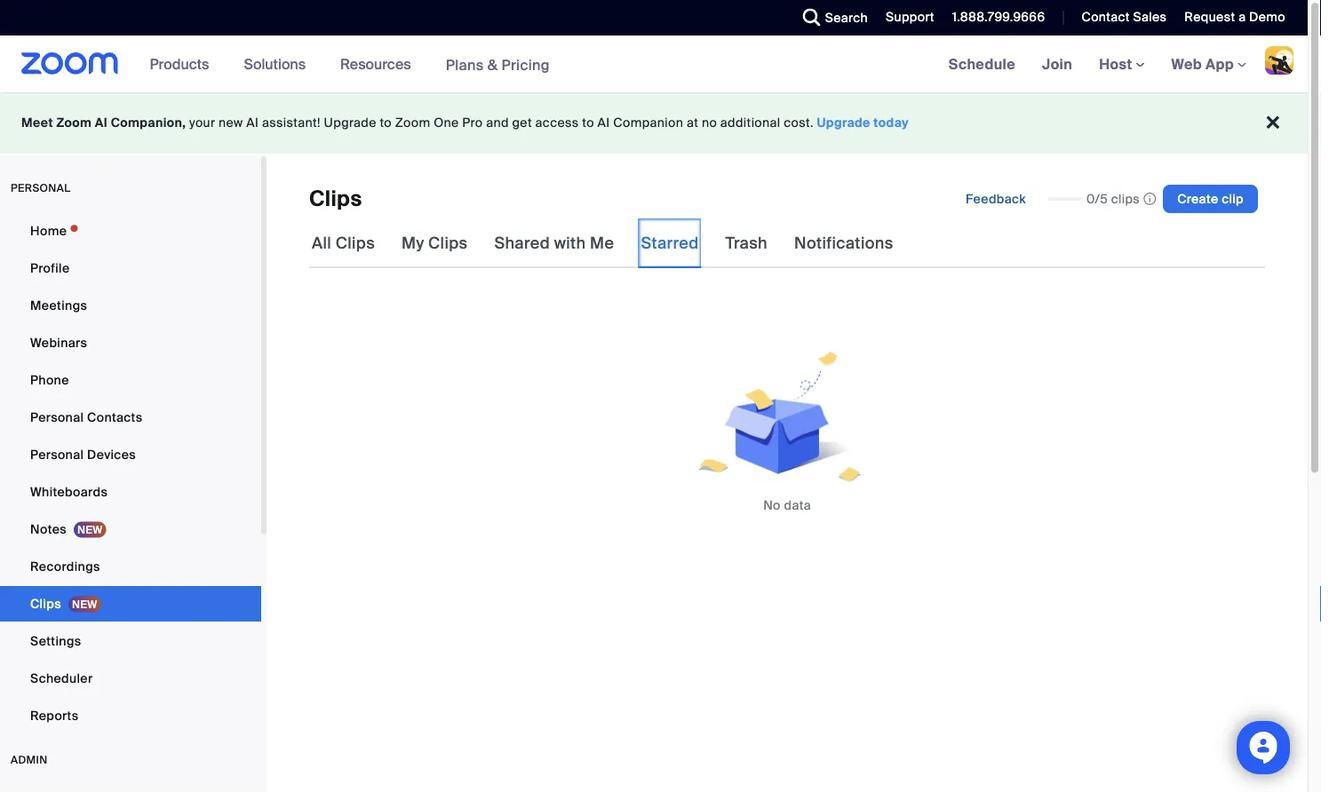 Task type: vqa. For each thing, say whether or not it's contained in the screenshot.
the left Solution
no



Task type: describe. For each thing, give the bounding box(es) containing it.
solutions
[[244, 55, 306, 73]]

webinars
[[30, 335, 87, 351]]

2 to from the left
[[582, 115, 594, 131]]

solutions button
[[244, 36, 314, 92]]

personal for personal devices
[[30, 447, 84, 463]]

1.888.799.9666 button up 'schedule' link
[[953, 9, 1046, 25]]

schedule link
[[936, 36, 1029, 92]]

devices
[[87, 447, 136, 463]]

pro
[[462, 115, 483, 131]]

phone link
[[0, 363, 261, 398]]

starred tab
[[638, 219, 702, 268]]

personal contacts
[[30, 409, 143, 426]]

sales
[[1134, 9, 1167, 25]]

recordings
[[30, 559, 100, 575]]

app
[[1206, 55, 1234, 73]]

plans & pricing
[[446, 55, 550, 74]]

1 upgrade from the left
[[324, 115, 377, 131]]

0/5
[[1087, 191, 1108, 207]]

banner containing products
[[0, 36, 1308, 94]]

cost.
[[784, 115, 814, 131]]

starred
[[641, 233, 699, 254]]

today
[[874, 115, 909, 131]]

scheduler link
[[0, 661, 261, 697]]

contact sales
[[1082, 9, 1167, 25]]

2 upgrade from the left
[[817, 115, 871, 131]]

personal menu menu
[[0, 213, 261, 736]]

pricing
[[502, 55, 550, 74]]

home link
[[0, 213, 261, 249]]

shared
[[495, 233, 550, 254]]

scheduler
[[30, 671, 93, 687]]

no data
[[764, 497, 811, 514]]

profile
[[30, 260, 70, 276]]

reports link
[[0, 699, 261, 734]]

new
[[219, 115, 243, 131]]

my clips tab
[[399, 219, 471, 268]]

assistant!
[[262, 115, 321, 131]]

notes link
[[0, 512, 261, 547]]

all clips tab
[[309, 219, 378, 268]]

feedback button
[[952, 185, 1041, 213]]

companion,
[[111, 115, 186, 131]]

meet zoom ai companion, footer
[[0, 92, 1308, 154]]

shared with me tab
[[492, 219, 617, 268]]

admin
[[11, 754, 48, 767]]

1 to from the left
[[380, 115, 392, 131]]

join link
[[1029, 36, 1086, 92]]

personal
[[11, 181, 71, 195]]

resources
[[340, 55, 411, 73]]

clips up all clips tab
[[309, 185, 362, 213]]

my clips
[[402, 233, 468, 254]]

&
[[488, 55, 498, 74]]

reports
[[30, 708, 79, 724]]

no
[[702, 115, 717, 131]]

with
[[554, 233, 586, 254]]

meetings link
[[0, 288, 261, 324]]

notes
[[30, 521, 67, 538]]

products button
[[150, 36, 217, 92]]

data
[[784, 497, 811, 514]]

and
[[486, 115, 509, 131]]

demo
[[1250, 9, 1286, 25]]



Task type: locate. For each thing, give the bounding box(es) containing it.
personal
[[30, 409, 84, 426], [30, 447, 84, 463]]

clips
[[1112, 191, 1140, 207]]

ai left companion
[[598, 115, 610, 131]]

clips inside personal menu menu
[[30, 596, 61, 612]]

phone
[[30, 372, 69, 388]]

meetings
[[30, 297, 87, 314]]

meetings navigation
[[936, 36, 1308, 94]]

1.888.799.9666
[[953, 9, 1046, 25]]

1 horizontal spatial upgrade
[[817, 115, 871, 131]]

2 ai from the left
[[246, 115, 259, 131]]

schedule
[[949, 55, 1016, 73]]

1 ai from the left
[[95, 115, 108, 131]]

1 personal from the top
[[30, 409, 84, 426]]

1.888.799.9666 button
[[939, 0, 1050, 36], [953, 9, 1046, 25]]

at
[[687, 115, 699, 131]]

feedback
[[966, 191, 1026, 207]]

my
[[402, 233, 424, 254]]

tabs of clips tab list
[[309, 219, 896, 268]]

clips right my
[[428, 233, 468, 254]]

to down resources dropdown button
[[380, 115, 392, 131]]

1 horizontal spatial ai
[[246, 115, 259, 131]]

zoom logo image
[[21, 52, 119, 75]]

1 horizontal spatial zoom
[[395, 115, 431, 131]]

all
[[312, 233, 332, 254]]

0/5 clips
[[1087, 191, 1140, 207]]

personal down phone
[[30, 409, 84, 426]]

clips right all
[[336, 233, 375, 254]]

0 horizontal spatial upgrade
[[324, 115, 377, 131]]

recordings link
[[0, 549, 261, 585]]

clip
[[1222, 191, 1244, 207]]

ai left companion,
[[95, 115, 108, 131]]

join
[[1043, 55, 1073, 73]]

meet zoom ai companion, your new ai assistant! upgrade to zoom one pro and get access to ai companion at no additional cost. upgrade today
[[21, 115, 909, 131]]

web app
[[1172, 55, 1234, 73]]

web app button
[[1172, 55, 1247, 73]]

a
[[1239, 9, 1246, 25]]

companion
[[613, 115, 684, 131]]

1 horizontal spatial to
[[582, 115, 594, 131]]

trash tab
[[723, 219, 771, 268]]

upgrade down product information navigation on the top of the page
[[324, 115, 377, 131]]

your
[[189, 115, 215, 131]]

plans & pricing link
[[446, 55, 550, 74], [446, 55, 550, 74]]

clips
[[309, 185, 362, 213], [336, 233, 375, 254], [428, 233, 468, 254], [30, 596, 61, 612]]

clips link
[[0, 587, 261, 622]]

contacts
[[87, 409, 143, 426]]

contact
[[1082, 9, 1130, 25]]

personal inside personal devices link
[[30, 447, 84, 463]]

all clips
[[312, 233, 375, 254]]

resources button
[[340, 36, 419, 92]]

settings
[[30, 633, 81, 650]]

personal devices
[[30, 447, 136, 463]]

0 horizontal spatial ai
[[95, 115, 108, 131]]

search button
[[790, 0, 873, 36]]

to
[[380, 115, 392, 131], [582, 115, 594, 131]]

0/5 clips application
[[1048, 190, 1156, 208]]

personal contacts link
[[0, 400, 261, 435]]

no
[[764, 497, 781, 514]]

1.888.799.9666 button up schedule
[[939, 0, 1050, 36]]

access
[[536, 115, 579, 131]]

create clip
[[1178, 191, 1244, 207]]

support
[[886, 9, 935, 25]]

settings link
[[0, 624, 261, 659]]

2 personal from the top
[[30, 447, 84, 463]]

profile link
[[0, 251, 261, 286]]

0 vertical spatial personal
[[30, 409, 84, 426]]

get
[[512, 115, 532, 131]]

create
[[1178, 191, 1219, 207]]

personal devices link
[[0, 437, 261, 473]]

shared with me
[[495, 233, 614, 254]]

support link
[[873, 0, 939, 36], [886, 9, 935, 25]]

meet
[[21, 115, 53, 131]]

personal for personal contacts
[[30, 409, 84, 426]]

create clip button
[[1163, 185, 1258, 213]]

zoom right meet
[[56, 115, 92, 131]]

plans
[[446, 55, 484, 74]]

2 zoom from the left
[[395, 115, 431, 131]]

webinars link
[[0, 325, 261, 361]]

personal up whiteboards
[[30, 447, 84, 463]]

product information navigation
[[137, 36, 563, 94]]

home
[[30, 223, 67, 239]]

clips inside tab
[[336, 233, 375, 254]]

banner
[[0, 36, 1308, 94]]

host button
[[1100, 55, 1145, 73]]

0 horizontal spatial zoom
[[56, 115, 92, 131]]

additional
[[721, 115, 781, 131]]

web
[[1172, 55, 1202, 73]]

me
[[590, 233, 614, 254]]

1 vertical spatial personal
[[30, 447, 84, 463]]

to right access
[[582, 115, 594, 131]]

ai right new
[[246, 115, 259, 131]]

profile picture image
[[1266, 46, 1294, 75]]

products
[[150, 55, 209, 73]]

personal inside personal contacts "link"
[[30, 409, 84, 426]]

host
[[1100, 55, 1136, 73]]

zoom left one
[[395, 115, 431, 131]]

notifications
[[795, 233, 894, 254]]

ai
[[95, 115, 108, 131], [246, 115, 259, 131], [598, 115, 610, 131]]

3 ai from the left
[[598, 115, 610, 131]]

1 zoom from the left
[[56, 115, 92, 131]]

upgrade right "cost." at the top
[[817, 115, 871, 131]]

request a demo
[[1185, 9, 1286, 25]]

upgrade today link
[[817, 115, 909, 131]]

clips inside tab
[[428, 233, 468, 254]]

request a demo link
[[1172, 0, 1308, 36], [1185, 9, 1286, 25]]

whiteboards
[[30, 484, 108, 500]]

request
[[1185, 9, 1236, 25]]

trash
[[726, 233, 768, 254]]

whiteboards link
[[0, 475, 261, 510]]

one
[[434, 115, 459, 131]]

0 horizontal spatial to
[[380, 115, 392, 131]]

2 horizontal spatial ai
[[598, 115, 610, 131]]

clips up settings
[[30, 596, 61, 612]]

contact sales link
[[1069, 0, 1172, 36], [1082, 9, 1167, 25]]

upgrade
[[324, 115, 377, 131], [817, 115, 871, 131]]

search
[[825, 9, 868, 26]]



